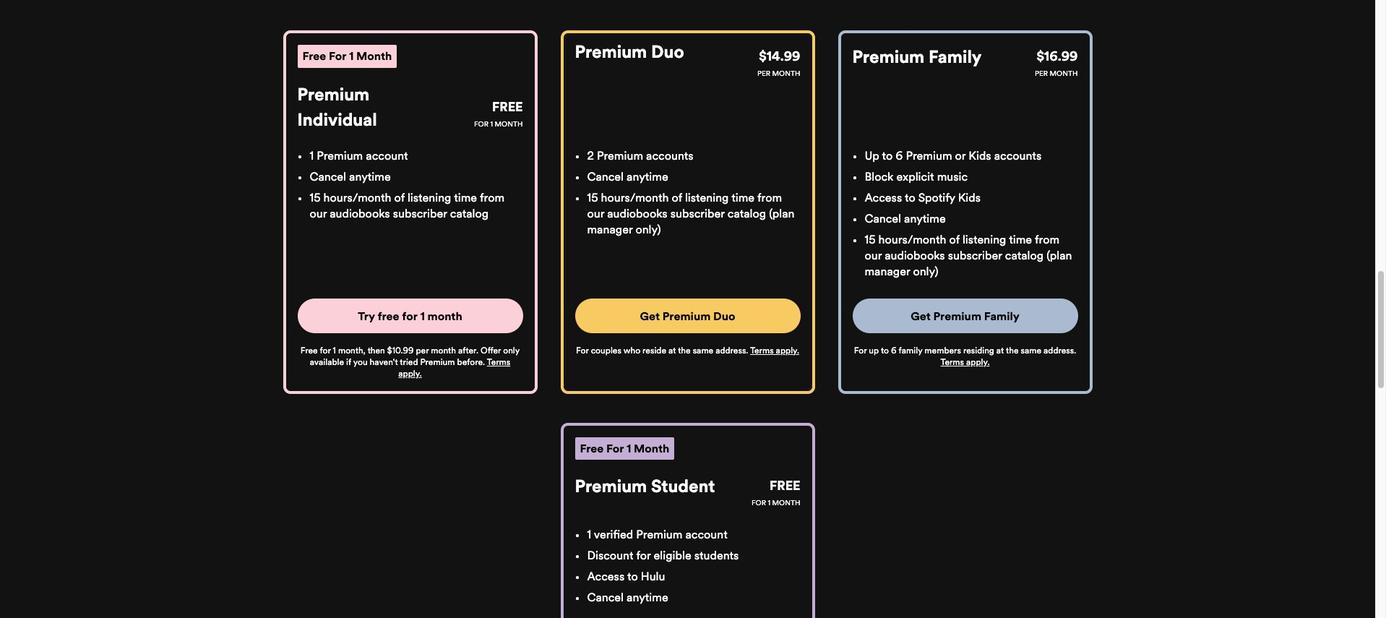 Task type: describe. For each thing, give the bounding box(es) containing it.
get premium family link
[[853, 298, 1078, 333]]

eligible
[[654, 547, 692, 563]]

get premium duo
[[640, 308, 736, 324]]

cancel anytime down access to spotify kids at top right
[[865, 210, 946, 226]]

of for 1 premium account
[[394, 189, 405, 205]]

apply. inside for up to 6 family members residing at the same address. terms apply.
[[967, 355, 990, 368]]

month,
[[338, 344, 366, 356]]

1 address. from the left
[[716, 344, 749, 356]]

block
[[865, 168, 894, 184]]

1 at from the left
[[669, 344, 676, 356]]

premium inside premium individual
[[297, 82, 370, 106]]

hours/month for account
[[324, 189, 391, 205]]

spotify
[[919, 189, 955, 205]]

premium family
[[853, 45, 982, 69]]

after.
[[458, 344, 479, 356]]

1 inside the free for 1 month, then $10.99 per month after. offer only available if you haven't tried premium before.
[[333, 344, 336, 356]]

our for 1
[[310, 205, 327, 221]]

1 vertical spatial account
[[686, 526, 728, 542]]

2 horizontal spatial 15
[[865, 231, 876, 247]]

for up the premium student on the bottom
[[607, 440, 624, 456]]

terms inside terms apply.
[[487, 355, 511, 368]]

1 premium account
[[310, 147, 408, 163]]

access to spotify kids
[[865, 189, 981, 205]]

15 for 1
[[310, 189, 321, 205]]

free for 1 month for individual
[[474, 97, 523, 128]]

1 same from the left
[[693, 344, 714, 356]]

for for for couples who reside at the same address. terms apply.
[[576, 344, 589, 356]]

to inside for up to 6 family members residing at the same address. terms apply.
[[881, 344, 889, 356]]

free
[[378, 308, 399, 324]]

1 vertical spatial kids
[[958, 189, 981, 205]]

premium duo
[[575, 40, 684, 64]]

get premium family
[[911, 308, 1020, 324]]

0 horizontal spatial 15 hours/month of listening time from our audiobooks subscriber catalog (plan manager only)
[[587, 189, 795, 237]]

listening for 1 premium account
[[408, 189, 451, 205]]

for for premium student
[[752, 498, 766, 508]]

free for 1 month, then $10.99 per month after. offer only available if you haven't tried premium before.
[[301, 344, 520, 368]]

time for 2 premium accounts
[[732, 189, 755, 205]]

from for accounts
[[758, 189, 782, 205]]

catalog for accounts
[[728, 205, 766, 221]]

1 accounts from the left
[[646, 147, 694, 163]]

if
[[346, 355, 351, 368]]

per
[[416, 344, 429, 356]]

cancel down access to hulu
[[587, 589, 624, 605]]

free for 1 month for student
[[752, 477, 801, 508]]

students
[[695, 547, 739, 563]]

0 vertical spatial kids
[[969, 147, 992, 163]]

cancel anytime down 2 premium accounts on the top
[[587, 168, 668, 184]]

free for premium individual
[[303, 48, 326, 64]]

access for discount
[[587, 568, 625, 584]]

discount
[[587, 547, 634, 563]]

for up premium individual
[[329, 48, 346, 64]]

then
[[368, 344, 385, 356]]

you
[[353, 355, 368, 368]]

address. inside for up to 6 family members residing at the same address. terms apply.
[[1044, 344, 1077, 356]]

offer
[[481, 344, 501, 356]]

2 accounts from the left
[[994, 147, 1042, 163]]

music
[[937, 168, 968, 184]]

terms inside for up to 6 family members residing at the same address. terms apply.
[[941, 355, 964, 368]]

subscriber for 1 premium account
[[393, 205, 447, 221]]

month inside $14.99 per month
[[772, 69, 801, 78]]

month inside "$16.99 per month"
[[1050, 69, 1078, 78]]

up to 6 premium or kids accounts
[[865, 147, 1042, 163]]

individual
[[297, 108, 377, 131]]

month up per
[[428, 308, 462, 324]]

$16.99 per month
[[1035, 47, 1078, 78]]

audiobooks for account
[[330, 205, 390, 221]]

available
[[310, 355, 344, 368]]

anytime down hulu
[[627, 589, 668, 605]]

explicit
[[897, 168, 934, 184]]

1 horizontal spatial (plan
[[1047, 247, 1073, 263]]

to for 6
[[882, 147, 893, 163]]

free for 1 month for premium student
[[580, 440, 670, 456]]

1 vertical spatial duo
[[714, 308, 736, 324]]

residing
[[964, 344, 995, 356]]

for inside the free for 1 month, then $10.99 per month after. offer only available if you haven't tried premium before.
[[320, 344, 331, 356]]

0 vertical spatial (plan
[[769, 205, 795, 221]]

anytime down access to spotify kids at top right
[[904, 210, 946, 226]]

get premium duo link
[[575, 298, 801, 333]]

15 for 2
[[587, 189, 598, 205]]

student
[[651, 474, 715, 498]]

catalog for account
[[450, 205, 489, 221]]

0 vertical spatial family
[[929, 45, 982, 69]]

6 inside for up to 6 family members residing at the same address. terms apply.
[[891, 344, 897, 356]]

0 vertical spatial only)
[[636, 221, 661, 237]]

1 verified premium account
[[587, 526, 728, 542]]



Task type: vqa. For each thing, say whether or not it's contained in the screenshot.
YOU.
no



Task type: locate. For each thing, give the bounding box(es) containing it.
audiobooks down the 1 premium account
[[330, 205, 390, 221]]

free inside the free for 1 month, then $10.99 per month after. offer only available if you haven't tried premium before.
[[301, 344, 318, 356]]

1 vertical spatial free
[[770, 477, 801, 495]]

6 up explicit at the top of page
[[896, 147, 903, 163]]

address.
[[716, 344, 749, 356], [1044, 344, 1077, 356]]

1 vertical spatial free
[[301, 344, 318, 356]]

get for get premium duo
[[640, 308, 660, 324]]

apply. inside terms apply.
[[399, 367, 422, 379]]

0 horizontal spatial (plan
[[769, 205, 795, 221]]

free for 1 month up the premium student on the bottom
[[580, 440, 670, 456]]

only)
[[636, 221, 661, 237], [913, 263, 939, 279]]

to
[[882, 147, 893, 163], [905, 189, 916, 205], [881, 344, 889, 356], [627, 568, 638, 584]]

family
[[899, 344, 923, 356]]

0 horizontal spatial our
[[310, 205, 327, 221]]

listening for 2 premium accounts
[[685, 189, 729, 205]]

members
[[925, 344, 961, 356]]

0 horizontal spatial the
[[678, 344, 691, 356]]

up
[[869, 344, 879, 356]]

kids right or
[[969, 147, 992, 163]]

1 horizontal spatial free for 1 month
[[752, 477, 801, 508]]

0 vertical spatial duo
[[651, 40, 684, 64]]

terms apply. link for for couples who reside at the same address.
[[750, 344, 800, 356]]

2
[[587, 147, 594, 163]]

for left up
[[854, 344, 867, 356]]

get
[[640, 308, 660, 324], [911, 308, 931, 324]]

1 horizontal spatial 15 hours/month of listening time from our audiobooks subscriber catalog (plan manager only)
[[865, 231, 1073, 279]]

0 vertical spatial manager
[[587, 221, 633, 237]]

from for account
[[480, 189, 505, 205]]

1 vertical spatial family
[[984, 308, 1020, 324]]

catalog
[[450, 205, 489, 221], [728, 205, 766, 221], [1005, 247, 1044, 263]]

0 vertical spatial access
[[865, 189, 902, 205]]

reside
[[643, 344, 667, 356]]

0 vertical spatial free for 1 month
[[474, 97, 523, 128]]

0 vertical spatial for
[[474, 119, 489, 128]]

free left if
[[301, 344, 318, 356]]

premium inside the free for 1 month, then $10.99 per month after. offer only available if you haven't tried premium before.
[[420, 355, 455, 368]]

$16.99
[[1037, 47, 1078, 65]]

subscriber
[[393, 205, 447, 221], [671, 205, 725, 221], [948, 247, 1003, 263]]

15 inside the '15 hours/month of listening time from our audiobooks subscriber catalog'
[[310, 189, 321, 205]]

0 horizontal spatial free
[[492, 97, 523, 115]]

1 vertical spatial for
[[752, 498, 766, 508]]

1 horizontal spatial per
[[1035, 69, 1048, 78]]

get up reside
[[640, 308, 660, 324]]

0 horizontal spatial terms
[[487, 355, 511, 368]]

month up premium individual
[[356, 48, 392, 64]]

only
[[503, 344, 520, 356]]

1 vertical spatial access
[[587, 568, 625, 584]]

hours/month down 2 premium accounts on the top
[[601, 189, 669, 205]]

access for block
[[865, 189, 902, 205]]

account up the '15 hours/month of listening time from our audiobooks subscriber catalog'
[[366, 147, 408, 163]]

1 horizontal spatial manager
[[865, 263, 910, 279]]

2 horizontal spatial our
[[865, 247, 882, 263]]

per down $16.99 on the right
[[1035, 69, 1048, 78]]

cancel anytime down the 1 premium account
[[310, 168, 391, 184]]

before.
[[457, 355, 485, 368]]

per for premium duo
[[758, 69, 771, 78]]

15 down the 1 premium account
[[310, 189, 321, 205]]

access down discount
[[587, 568, 625, 584]]

0 horizontal spatial get
[[640, 308, 660, 324]]

6
[[896, 147, 903, 163], [891, 344, 897, 356]]

for
[[474, 119, 489, 128], [752, 498, 766, 508]]

2 get from the left
[[911, 308, 931, 324]]

1 horizontal spatial free for 1 month
[[580, 440, 670, 456]]

duo
[[651, 40, 684, 64], [714, 308, 736, 324]]

2 horizontal spatial apply.
[[967, 355, 990, 368]]

verified
[[594, 526, 633, 542]]

of down spotify
[[950, 231, 960, 247]]

same inside for up to 6 family members residing at the same address. terms apply.
[[1021, 344, 1042, 356]]

free for 1 month
[[474, 97, 523, 128], [752, 477, 801, 508]]

2 horizontal spatial hours/month
[[879, 231, 947, 247]]

free up premium individual
[[303, 48, 326, 64]]

terms apply. link for for up to 6 family members residing at the same address.
[[941, 355, 990, 368]]

time inside the '15 hours/month of listening time from our audiobooks subscriber catalog'
[[454, 189, 477, 205]]

at inside for up to 6 family members residing at the same address. terms apply.
[[997, 344, 1004, 356]]

for couples who reside at the same address. terms apply.
[[576, 344, 800, 356]]

block explicit music
[[865, 168, 968, 184]]

0 vertical spatial free
[[492, 97, 523, 115]]

access
[[865, 189, 902, 205], [587, 568, 625, 584]]

to for spotify
[[905, 189, 916, 205]]

1 vertical spatial only)
[[913, 263, 939, 279]]

free for 1 month up premium individual
[[303, 48, 392, 64]]

0 vertical spatial free
[[303, 48, 326, 64]]

month right per
[[431, 344, 456, 356]]

1 horizontal spatial at
[[997, 344, 1004, 356]]

same right residing at right
[[1021, 344, 1042, 356]]

discount for eligible students
[[587, 547, 739, 563]]

terms
[[750, 344, 774, 356], [487, 355, 511, 368], [941, 355, 964, 368]]

try free for 1 month
[[358, 308, 462, 324]]

catalog inside the '15 hours/month of listening time from our audiobooks subscriber catalog'
[[450, 205, 489, 221]]

0 horizontal spatial family
[[929, 45, 982, 69]]

hours/month down the 1 premium account
[[324, 189, 391, 205]]

for right free
[[402, 308, 418, 324]]

free for 1 month for premium individual
[[303, 48, 392, 64]]

0 horizontal spatial from
[[480, 189, 505, 205]]

0 horizontal spatial audiobooks
[[330, 205, 390, 221]]

account up students
[[686, 526, 728, 542]]

per for premium family
[[1035, 69, 1048, 78]]

the inside for up to 6 family members residing at the same address. terms apply.
[[1006, 344, 1019, 356]]

of
[[394, 189, 405, 205], [672, 189, 682, 205], [950, 231, 960, 247]]

0 horizontal spatial accounts
[[646, 147, 694, 163]]

$10.99
[[387, 344, 414, 356]]

1 horizontal spatial 15
[[587, 189, 598, 205]]

1 horizontal spatial our
[[587, 205, 604, 221]]

month
[[772, 69, 801, 78], [1050, 69, 1078, 78], [495, 119, 523, 128], [772, 498, 801, 508]]

1 horizontal spatial of
[[672, 189, 682, 205]]

0 horizontal spatial hours/month
[[324, 189, 391, 205]]

cancel down the 1 premium account
[[310, 168, 346, 184]]

free up the premium student on the bottom
[[580, 440, 604, 456]]

1 per from the left
[[758, 69, 771, 78]]

month inside the free for 1 month, then $10.99 per month after. offer only available if you haven't tried premium before.
[[431, 344, 456, 356]]

accounts
[[646, 147, 694, 163], [994, 147, 1042, 163]]

kids down the "music"
[[958, 189, 981, 205]]

couples
[[591, 344, 622, 356]]

month
[[356, 48, 392, 64], [428, 308, 462, 324], [431, 344, 456, 356], [634, 440, 670, 456]]

for left couples
[[576, 344, 589, 356]]

free
[[492, 97, 523, 115], [770, 477, 801, 495]]

same down get premium duo
[[693, 344, 714, 356]]

$14.99 per month
[[758, 47, 801, 78]]

0 horizontal spatial terms apply. link
[[399, 355, 511, 379]]

1 vertical spatial free for 1 month
[[580, 440, 670, 456]]

1 the from the left
[[678, 344, 691, 356]]

terms apply. link for free for 1 month, then $10.99 per month after. offer only available if you haven't tried premium before.
[[399, 355, 511, 379]]

for left if
[[320, 344, 331, 356]]

access to hulu
[[587, 568, 665, 584]]

1 horizontal spatial for
[[752, 498, 766, 508]]

time
[[454, 189, 477, 205], [732, 189, 755, 205], [1009, 231, 1032, 247]]

0 horizontal spatial for
[[474, 119, 489, 128]]

audiobooks for accounts
[[607, 205, 668, 221]]

0 horizontal spatial free for 1 month
[[303, 48, 392, 64]]

0 horizontal spatial of
[[394, 189, 405, 205]]

free for 1 month
[[303, 48, 392, 64], [580, 440, 670, 456]]

audiobooks down access to spotify kids at top right
[[885, 247, 945, 263]]

2 horizontal spatial terms
[[941, 355, 964, 368]]

free
[[303, 48, 326, 64], [301, 344, 318, 356], [580, 440, 604, 456]]

1 horizontal spatial get
[[911, 308, 931, 324]]

free for premium student
[[580, 440, 604, 456]]

1 horizontal spatial catalog
[[728, 205, 766, 221]]

cancel down 2 on the top left of page
[[587, 168, 624, 184]]

1 horizontal spatial account
[[686, 526, 728, 542]]

1
[[349, 48, 354, 64], [490, 119, 493, 128], [310, 147, 314, 163], [420, 308, 425, 324], [333, 344, 336, 356], [627, 440, 631, 456], [768, 498, 771, 508], [587, 526, 591, 542]]

manager
[[587, 221, 633, 237], [865, 263, 910, 279]]

0 vertical spatial 6
[[896, 147, 903, 163]]

cancel
[[310, 168, 346, 184], [587, 168, 624, 184], [865, 210, 902, 226], [587, 589, 624, 605]]

listening
[[408, 189, 451, 205], [685, 189, 729, 205], [963, 231, 1007, 247]]

0 horizontal spatial access
[[587, 568, 625, 584]]

2 horizontal spatial of
[[950, 231, 960, 247]]

0 horizontal spatial at
[[669, 344, 676, 356]]

1 horizontal spatial time
[[732, 189, 755, 205]]

2 horizontal spatial time
[[1009, 231, 1032, 247]]

kids
[[969, 147, 992, 163], [958, 189, 981, 205]]

the
[[678, 344, 691, 356], [1006, 344, 1019, 356]]

1 vertical spatial (plan
[[1047, 247, 1073, 263]]

audiobooks inside the '15 hours/month of listening time from our audiobooks subscriber catalog'
[[330, 205, 390, 221]]

haven't
[[370, 355, 398, 368]]

0 horizontal spatial subscriber
[[393, 205, 447, 221]]

1 horizontal spatial access
[[865, 189, 902, 205]]

at
[[669, 344, 676, 356], [997, 344, 1004, 356]]

for
[[576, 344, 589, 356], [854, 344, 867, 356]]

anytime down the 1 premium account
[[349, 168, 391, 184]]

get for get premium family
[[911, 308, 931, 324]]

our
[[310, 205, 327, 221], [587, 205, 604, 221], [865, 247, 882, 263]]

audiobooks down 2 premium accounts on the top
[[607, 205, 668, 221]]

our for 2
[[587, 205, 604, 221]]

6 left family
[[891, 344, 897, 356]]

0 horizontal spatial address.
[[716, 344, 749, 356]]

2 at from the left
[[997, 344, 1004, 356]]

same
[[693, 344, 714, 356], [1021, 344, 1042, 356]]

0 horizontal spatial time
[[454, 189, 477, 205]]

account
[[366, 147, 408, 163], [686, 526, 728, 542]]

15
[[310, 189, 321, 205], [587, 189, 598, 205], [865, 231, 876, 247]]

1 horizontal spatial subscriber
[[671, 205, 725, 221]]

for for premium individual
[[474, 119, 489, 128]]

premium
[[575, 40, 647, 64], [853, 45, 925, 69], [297, 82, 370, 106], [317, 147, 363, 163], [597, 147, 643, 163], [906, 147, 953, 163], [663, 308, 711, 324], [934, 308, 982, 324], [420, 355, 455, 368], [575, 474, 647, 498], [636, 526, 683, 542]]

premium individual
[[297, 82, 377, 131]]

2 address. from the left
[[1044, 344, 1077, 356]]

15 hours/month of listening time from our audiobooks subscriber catalog (plan manager only)
[[587, 189, 795, 237], [865, 231, 1073, 279]]

1 vertical spatial manager
[[865, 263, 910, 279]]

for up to 6 family members residing at the same address. terms apply.
[[854, 344, 1077, 368]]

0 vertical spatial free for 1 month
[[303, 48, 392, 64]]

premium student
[[575, 474, 715, 498]]

from
[[480, 189, 505, 205], [758, 189, 782, 205], [1035, 231, 1060, 247]]

cancel down block
[[865, 210, 902, 226]]

of inside the '15 hours/month of listening time from our audiobooks subscriber catalog'
[[394, 189, 405, 205]]

audiobooks
[[330, 205, 390, 221], [607, 205, 668, 221], [885, 247, 945, 263]]

1 horizontal spatial from
[[758, 189, 782, 205]]

hours/month for accounts
[[601, 189, 669, 205]]

0 horizontal spatial catalog
[[450, 205, 489, 221]]

2 premium accounts
[[587, 147, 694, 163]]

at right reside
[[669, 344, 676, 356]]

per down $14.99
[[758, 69, 771, 78]]

0 vertical spatial account
[[366, 147, 408, 163]]

2 horizontal spatial catalog
[[1005, 247, 1044, 263]]

subscriber inside the '15 hours/month of listening time from our audiobooks subscriber catalog'
[[393, 205, 447, 221]]

hulu
[[641, 568, 665, 584]]

of down the 1 premium account
[[394, 189, 405, 205]]

1 horizontal spatial family
[[984, 308, 1020, 324]]

per
[[758, 69, 771, 78], [1035, 69, 1048, 78]]

from inside the '15 hours/month of listening time from our audiobooks subscriber catalog'
[[480, 189, 505, 205]]

0 horizontal spatial duo
[[651, 40, 684, 64]]

of down 2 premium accounts on the top
[[672, 189, 682, 205]]

1 horizontal spatial duo
[[714, 308, 736, 324]]

the right residing at right
[[1006, 344, 1019, 356]]

15 down 2 on the top left of page
[[587, 189, 598, 205]]

per inside "$16.99 per month"
[[1035, 69, 1048, 78]]

0 horizontal spatial listening
[[408, 189, 451, 205]]

0 horizontal spatial manager
[[587, 221, 633, 237]]

$14.99
[[759, 47, 801, 65]]

try free for 1 month link
[[297, 298, 523, 333]]

for for for up to 6 family members residing at the same address. terms apply.
[[854, 344, 867, 356]]

time for 1 premium account
[[454, 189, 477, 205]]

cancel anytime
[[310, 168, 391, 184], [587, 168, 668, 184], [865, 210, 946, 226], [587, 589, 668, 605]]

listening inside the '15 hours/month of listening time from our audiobooks subscriber catalog'
[[408, 189, 451, 205]]

15 hours/month of listening time from our audiobooks subscriber catalog
[[310, 189, 505, 221]]

15 down block
[[865, 231, 876, 247]]

or
[[955, 147, 966, 163]]

0 horizontal spatial only)
[[636, 221, 661, 237]]

2 per from the left
[[1035, 69, 1048, 78]]

1 horizontal spatial listening
[[685, 189, 729, 205]]

apply.
[[776, 344, 800, 356], [967, 355, 990, 368], [399, 367, 422, 379]]

1 for from the left
[[576, 344, 589, 356]]

2 for from the left
[[854, 344, 867, 356]]

2 the from the left
[[1006, 344, 1019, 356]]

2 horizontal spatial listening
[[963, 231, 1007, 247]]

of for 2 premium accounts
[[672, 189, 682, 205]]

0 horizontal spatial per
[[758, 69, 771, 78]]

free for student
[[770, 477, 801, 495]]

cancel anytime down access to hulu
[[587, 589, 668, 605]]

1 horizontal spatial audiobooks
[[607, 205, 668, 221]]

1 horizontal spatial apply.
[[776, 344, 800, 356]]

2 horizontal spatial audiobooks
[[885, 247, 945, 263]]

try
[[358, 308, 375, 324]]

2 horizontal spatial from
[[1035, 231, 1060, 247]]

1 horizontal spatial for
[[854, 344, 867, 356]]

who
[[624, 344, 641, 356]]

2 vertical spatial free
[[580, 440, 604, 456]]

0 horizontal spatial same
[[693, 344, 714, 356]]

2 horizontal spatial subscriber
[[948, 247, 1003, 263]]

1 horizontal spatial terms
[[750, 344, 774, 356]]

month up the premium student on the bottom
[[634, 440, 670, 456]]

up
[[865, 147, 880, 163]]

subscriber for 2 premium accounts
[[671, 205, 725, 221]]

per inside $14.99 per month
[[758, 69, 771, 78]]

free for individual
[[492, 97, 523, 115]]

for inside for up to 6 family members residing at the same address. terms apply.
[[854, 344, 867, 356]]

1 horizontal spatial address.
[[1044, 344, 1077, 356]]

terms apply.
[[399, 355, 511, 379]]

0 horizontal spatial free for 1 month
[[474, 97, 523, 128]]

the right reside
[[678, 344, 691, 356]]

1 horizontal spatial free
[[770, 477, 801, 495]]

anytime down 2 premium accounts on the top
[[627, 168, 668, 184]]

family
[[929, 45, 982, 69], [984, 308, 1020, 324]]

terms apply. link
[[750, 344, 800, 356], [399, 355, 511, 379], [941, 355, 990, 368]]

0 horizontal spatial account
[[366, 147, 408, 163]]

1 get from the left
[[640, 308, 660, 324]]

hours/month inside the '15 hours/month of listening time from our audiobooks subscriber catalog'
[[324, 189, 391, 205]]

access down block
[[865, 189, 902, 205]]

tried
[[400, 355, 418, 368]]

1 horizontal spatial the
[[1006, 344, 1019, 356]]

for up hulu
[[636, 547, 651, 563]]

to for hulu
[[627, 568, 638, 584]]

at right residing at right
[[997, 344, 1004, 356]]

1 horizontal spatial terms apply. link
[[750, 344, 800, 356]]

hours/month down access to spotify kids at top right
[[879, 231, 947, 247]]

1 horizontal spatial hours/month
[[601, 189, 669, 205]]

get up family
[[911, 308, 931, 324]]

2 same from the left
[[1021, 344, 1042, 356]]

1 vertical spatial free for 1 month
[[752, 477, 801, 508]]

1 horizontal spatial only)
[[913, 263, 939, 279]]

0 horizontal spatial for
[[576, 344, 589, 356]]

our inside the '15 hours/month of listening time from our audiobooks subscriber catalog'
[[310, 205, 327, 221]]



